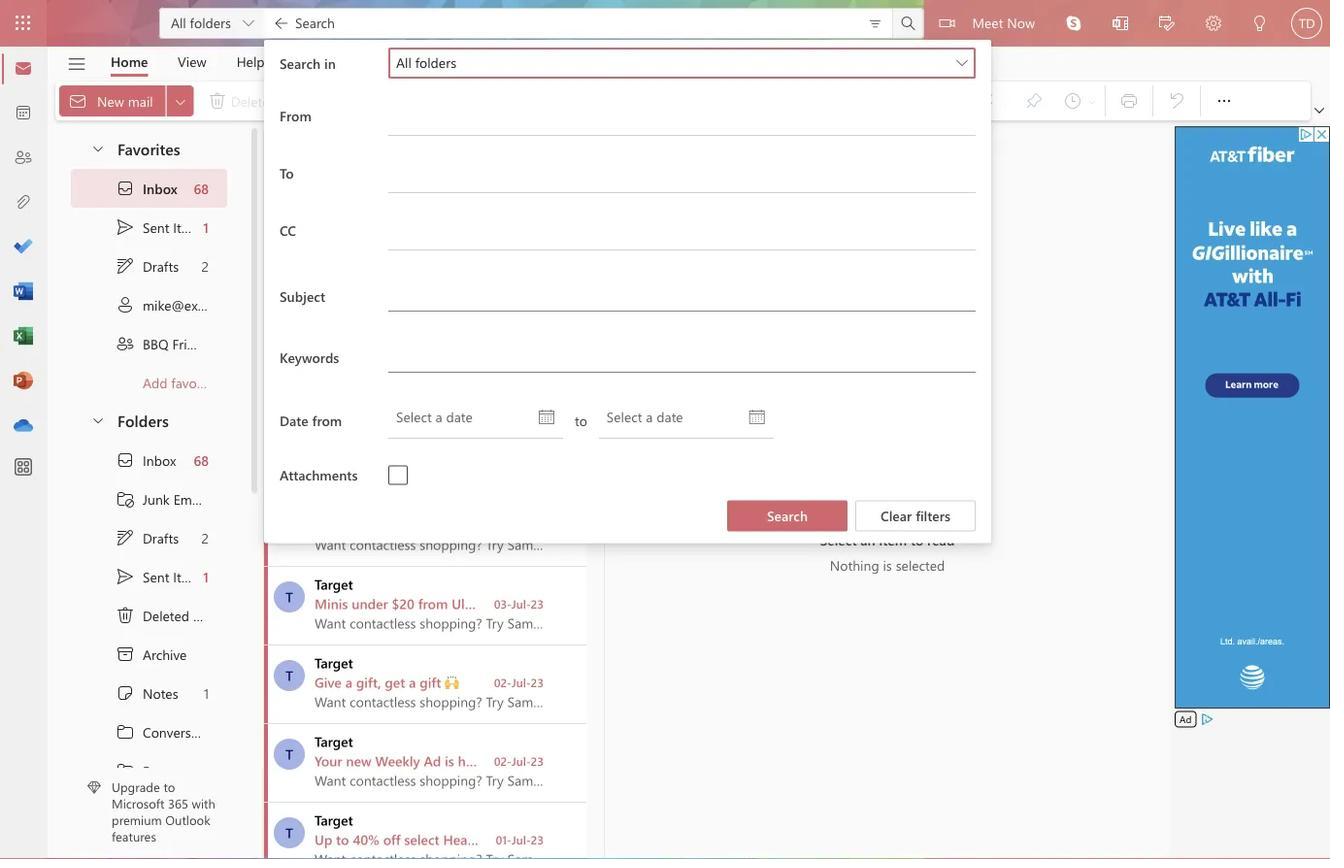Task type: vqa. For each thing, say whether or not it's contained in the screenshot.


Task type: locate. For each thing, give the bounding box(es) containing it.
sent
[[143, 218, 169, 236], [143, 568, 169, 586]]

 tree item up the 
[[71, 247, 227, 285]]

23 up 'hand'
[[531, 753, 544, 769]]

0 vertical spatial 
[[173, 93, 188, 109]]

 for  events
[[116, 761, 135, 781]]

target image up the 'attachments'
[[274, 424, 305, 455]]

1 vertical spatial  inbox
[[116, 450, 176, 470]]

now
[[1007, 13, 1035, 31]]

None search field
[[264, 8, 924, 39]]

1 vertical spatial 
[[116, 761, 135, 781]]

 drafts
[[116, 256, 179, 276], [116, 528, 179, 548]]

 down  new mail
[[90, 140, 106, 156]]

68 up email
[[194, 451, 209, 469]]

2 target image from the top
[[274, 346, 305, 377]]

 mike@example.com
[[116, 295, 264, 315]]

 inbox
[[116, 179, 178, 198], [116, 450, 176, 470]]

2 here. from the top
[[458, 752, 488, 770]]

 sent items 1 up  tree item
[[116, 217, 209, 237]]

td
[[1299, 16, 1315, 31]]

here. up 🚨 at left
[[458, 280, 488, 298]]

clear
[[881, 507, 912, 525]]

1 vertical spatial drafts
[[143, 529, 179, 547]]

clear filters button
[[855, 500, 976, 532]]


[[1206, 16, 1221, 31]]

jul- up 'hand'
[[512, 753, 531, 769]]

1 vertical spatial  sent items 1
[[116, 567, 209, 586]]

0 vertical spatial target image
[[274, 267, 305, 298]]

 drafts inside favorites tree
[[116, 256, 179, 276]]

 button inside folders tree item
[[81, 402, 114, 438]]

1 vertical spatial your
[[315, 752, 342, 770]]

groceries
[[368, 437, 423, 455]]

1  button from the top
[[81, 130, 114, 166]]

1 horizontal spatial folders
[[415, 53, 456, 71]]

Search Scope Selector. field
[[159, 8, 264, 39]]


[[116, 217, 135, 237], [116, 567, 135, 586]]

0 vertical spatial  tree item
[[71, 208, 227, 247]]

1 horizontal spatial all folders
[[396, 53, 456, 71]]

folders
[[190, 13, 231, 31], [415, 53, 456, 71]]

at right 03-
[[527, 595, 539, 613]]

application
[[0, 0, 1330, 859]]

tab list
[[96, 47, 280, 77]]

an
[[860, 531, 875, 549]]

search for search
[[767, 507, 808, 525]]

premium
[[112, 811, 162, 828]]

 button down  new mail
[[81, 130, 114, 166]]

target image inside select a conversation checkbox
[[274, 267, 305, 298]]

 tree item down favorites tree item
[[71, 208, 227, 247]]

0 horizontal spatial with
[[192, 795, 215, 812]]

target image down cc
[[274, 267, 305, 298]]

 down 
[[116, 722, 135, 742]]

calendar image
[[14, 104, 33, 123]]

0 horizontal spatial select a date
[[396, 407, 473, 425]]

to do image
[[14, 238, 33, 257]]

1 t from the top
[[286, 273, 293, 291]]

at left prices
[[427, 437, 438, 455]]

1 vertical spatial sent
[[143, 568, 169, 586]]

2  from the left
[[749, 410, 765, 425]]

1 vertical spatial select a conversation checkbox
[[268, 724, 315, 770]]

0 horizontal spatial folders
[[190, 13, 231, 31]]

2 select a conversation checkbox from the top
[[268, 567, 315, 613]]

1  from the top
[[116, 217, 135, 237]]

0 vertical spatial 
[[116, 256, 135, 276]]

23 right 06-
[[531, 360, 544, 376]]

Search field
[[293, 12, 852, 32]]


[[67, 54, 87, 74]]

1 for first the '' tree item from the bottom of the page
[[203, 568, 209, 586]]

1 vertical spatial select a conversation checkbox
[[268, 567, 315, 613]]

 inbox inside tree
[[116, 450, 176, 470]]

0 vertical spatial 
[[116, 179, 135, 198]]

0 vertical spatial 
[[116, 217, 135, 237]]

to
[[575, 411, 587, 429], [911, 531, 924, 549], [163, 779, 175, 796], [336, 831, 349, 849]]

inbox for first  tree item from the bottom
[[143, 451, 176, 469]]

new up 40%
[[346, 752, 371, 770]]

all folders inside search scope selector. field
[[171, 13, 231, 31]]

1  sent items 1 from the top
[[116, 217, 209, 237]]

tab list inside application
[[96, 47, 280, 77]]

hand
[[503, 831, 536, 849]]

all folders up move & delete group
[[396, 53, 456, 71]]

2 2 from the top
[[202, 529, 209, 547]]

2 sent from the top
[[143, 568, 169, 586]]

drafts up  tree item
[[143, 257, 179, 275]]

inbox for 1st  tree item
[[143, 179, 178, 197]]

1 target image from the top
[[274, 267, 305, 298]]

0 vertical spatial 02-
[[494, 675, 512, 690]]


[[1215, 91, 1234, 111]]

2  inbox from the top
[[116, 450, 176, 470]]

folders up view
[[190, 13, 231, 31]]

select a date inside field
[[607, 407, 683, 425]]

Search Scope Selector. field
[[388, 48, 976, 80]]

attachments
[[280, 466, 358, 484]]

0 vertical spatial 2
[[202, 257, 209, 275]]

t for stanley tumblers are back 🚨
[[286, 352, 293, 370]]

 down keywords text field
[[749, 410, 765, 425]]

1 weekly from the top
[[375, 280, 420, 298]]

a inside "select a date" field
[[646, 407, 653, 425]]

 inside folders tree item
[[90, 412, 106, 428]]

1 inbox from the top
[[143, 179, 178, 197]]

2 inbox from the top
[[143, 451, 176, 469]]

6 t from the top
[[286, 824, 293, 842]]

select a date down keywords text field
[[607, 407, 683, 425]]

sent inside favorites tree
[[143, 218, 169, 236]]

date up prices
[[446, 407, 473, 425]]

1 vertical spatial  button
[[81, 402, 114, 438]]

select for "select a date" field
[[607, 407, 642, 425]]

select a date
[[396, 407, 473, 425], [607, 407, 683, 425]]

inbox inside tree
[[143, 451, 176, 469]]

1 vertical spatial 68
[[194, 451, 209, 469]]

2 horizontal spatial select
[[820, 531, 857, 549]]

0 horizontal spatial from
[[312, 411, 342, 429]]

1 horizontal spatial all
[[396, 53, 411, 71]]

23 right 03-
[[531, 596, 544, 612]]

 button for folders
[[81, 402, 114, 438]]

1 drafts from the top
[[143, 257, 179, 275]]

target up the give
[[315, 654, 353, 672]]


[[1252, 16, 1268, 31]]

weekly down get
[[375, 752, 420, 770]]

select a conversation checkbox down the give
[[268, 724, 315, 770]]

2 down email
[[202, 529, 209, 547]]

 tree item
[[71, 247, 227, 285], [71, 518, 227, 557]]

1 inside the '' tree item
[[204, 684, 209, 702]]

02- up the 01-
[[494, 753, 512, 769]]

1 vertical spatial here.
[[458, 752, 488, 770]]

1 vertical spatial folders
[[415, 53, 456, 71]]

magnolia.
[[570, 831, 632, 849]]

notes
[[143, 684, 178, 702]]

select a date up prices
[[396, 407, 473, 425]]

select a conversation checkbox containing t
[[268, 567, 315, 613]]

 inside tree
[[116, 567, 135, 586]]

select a conversation checkbox left under
[[268, 567, 315, 613]]

mail image
[[14, 59, 33, 79]]

set your advertising preferences image
[[1199, 712, 1215, 727]]

select inside field
[[607, 407, 642, 425]]

a up prices
[[435, 407, 442, 425]]

date inside "select a date" field
[[657, 407, 683, 425]]

tags group
[[780, 82, 1101, 120]]

select a conversation checkbox for your new weekly ad is here.
[[268, 724, 315, 770]]

2  button from the top
[[81, 402, 114, 438]]

0 vertical spatial  inbox
[[116, 179, 178, 198]]

0 vertical spatial items
[[173, 218, 206, 236]]

home button
[[96, 47, 163, 77]]

1 select a conversation checkbox from the top
[[268, 646, 315, 691]]

1 vertical spatial 2
[[202, 529, 209, 547]]

1 vertical spatial items
[[173, 568, 206, 586]]

all up view
[[171, 13, 186, 31]]

1 horizontal spatial at
[[527, 595, 539, 613]]

drafts
[[143, 257, 179, 275], [143, 529, 179, 547]]

target image inside select a conversation option
[[274, 582, 305, 613]]

new right subject
[[346, 280, 371, 298]]

get
[[385, 673, 405, 691]]

t for up to 40% off select hearth & hand with magnolia.
[[286, 824, 293, 842]]

date down keywords text field
[[657, 407, 683, 425]]


[[898, 14, 918, 33]]

2 for 
[[202, 257, 209, 275]]

3 target image from the top
[[274, 739, 305, 770]]

ad
[[502, 184, 514, 198], [424, 280, 441, 298], [1180, 713, 1192, 726], [424, 752, 441, 770]]

0 vertical spatial new
[[346, 280, 371, 298]]

new inside target your new weekly ad is here. 02-jul-23
[[346, 752, 371, 770]]

 sent items 1 for first the '' tree item from the bottom of the page
[[116, 567, 209, 586]]

message list no conversations selected list box
[[264, 173, 632, 859]]

all folders up view
[[171, 13, 231, 31]]

select a date for "select a date" field
[[607, 407, 683, 425]]

target up stanley
[[315, 339, 351, 357]]

1 2 from the top
[[202, 257, 209, 275]]

all for search scope selector. field on the top
[[171, 13, 186, 31]]

 down favorites tree item
[[116, 179, 135, 198]]

search inside button
[[767, 507, 808, 525]]

 left "folders"
[[90, 412, 106, 428]]

1  from the left
[[539, 410, 554, 425]]

 tree item
[[71, 169, 227, 208], [71, 441, 227, 480]]

select inside start date of search field
[[396, 407, 432, 425]]

jul- right &
[[512, 832, 531, 848]]

3 1 from the top
[[204, 684, 209, 702]]

4 t from the top
[[286, 666, 293, 684]]

1  tree item from the top
[[71, 247, 227, 285]]


[[1066, 16, 1082, 31]]

all up move & delete group
[[396, 53, 411, 71]]

items up  deleted items
[[173, 568, 206, 586]]

folders inside field
[[415, 53, 456, 71]]

add favorite tree item
[[71, 363, 227, 402]]

1 vertical spatial  tree item
[[71, 441, 227, 480]]

is down 🙌
[[445, 752, 454, 770]]

Select a conversation checkbox
[[268, 252, 315, 298]]

1  from the top
[[116, 179, 135, 198]]

 tree item
[[71, 208, 227, 247], [71, 557, 227, 596]]

1 select a date from the left
[[396, 407, 473, 425]]

&
[[489, 831, 499, 849]]

40%
[[353, 831, 380, 849]]

1 vertical spatial 
[[116, 567, 135, 586]]

🍉
[[545, 437, 558, 455]]

jul- right 🚨 at left
[[513, 360, 531, 376]]

a inside start date of search field
[[435, 407, 442, 425]]

 button
[[1050, 0, 1097, 47]]

1 horizontal spatial date
[[657, 407, 683, 425]]

0 horizontal spatial all
[[171, 13, 186, 31]]

jul- for ulta
[[512, 596, 531, 612]]


[[116, 606, 135, 625]]

3 select a conversation checkbox from the top
[[268, 803, 315, 849]]

1 your from the top
[[315, 280, 342, 298]]

tab list containing home
[[96, 47, 280, 77]]

1  inbox from the top
[[116, 179, 178, 198]]

target image
[[274, 582, 305, 613], [274, 660, 305, 691], [274, 739, 305, 770], [274, 817, 305, 849]]


[[1315, 106, 1324, 116]]

 button
[[1205, 82, 1244, 120]]

drafts for 
[[143, 529, 179, 547]]

0 vertical spatial your
[[315, 280, 342, 298]]

68 down favorites tree item
[[194, 179, 209, 197]]

select a date inside start date of search field
[[396, 407, 473, 425]]

0 vertical spatial folders
[[190, 13, 231, 31]]

favorite
[[171, 374, 216, 392]]

 tree item
[[71, 596, 227, 635]]

select an item to read nothing is selected
[[820, 531, 955, 574]]

0 vertical spatial  drafts
[[116, 256, 179, 276]]

2 for 
[[202, 529, 209, 547]]

 tree item up deleted
[[71, 557, 227, 596]]

2 inside tree
[[202, 529, 209, 547]]

0 vertical spatial 1
[[203, 218, 209, 236]]

2 inside favorites tree
[[202, 257, 209, 275]]

 for "select a date" field
[[749, 410, 765, 425]]

folders for search scope selector. field on the top
[[190, 13, 231, 31]]

2 vertical spatial target image
[[274, 424, 305, 455]]

0 vertical spatial inbox
[[143, 179, 178, 197]]

68 inside favorites tree
[[194, 179, 209, 197]]

select down keywords text field
[[607, 407, 642, 425]]

0 horizontal spatial search
[[280, 54, 321, 72]]

2  from the top
[[116, 761, 135, 781]]

files image
[[14, 193, 33, 213]]

2
[[202, 257, 209, 275], [202, 529, 209, 547]]

1 vertical spatial search
[[767, 507, 808, 525]]

1 vertical spatial weekly
[[375, 752, 420, 770]]

1 vertical spatial 
[[116, 528, 135, 548]]

0 vertical spatial  tree item
[[71, 169, 227, 208]]

select a conversation checkbox left 40%
[[268, 803, 315, 849]]

0 vertical spatial with
[[192, 795, 215, 812]]

off
[[383, 831, 401, 849]]

 inside favorites tree
[[116, 179, 135, 198]]

1 inside favorites tree
[[203, 218, 209, 236]]

0 vertical spatial 68
[[194, 179, 209, 197]]

2 vertical spatial items
[[193, 607, 226, 625]]

weekly up stanley tumblers are back 🚨
[[375, 280, 420, 298]]

inbox down favorites tree item
[[143, 179, 178, 197]]

target image left stanley
[[274, 346, 305, 377]]

target image for your new weekly ad is here.
[[274, 267, 305, 298]]

 button
[[863, 12, 887, 35]]

0 vertical spatial select a conversation checkbox
[[268, 646, 315, 691]]

 tree item down junk
[[71, 518, 227, 557]]

inbox inside favorites tree
[[143, 179, 178, 197]]

2 t from the top
[[286, 352, 293, 370]]

jul- right ulta
[[512, 596, 531, 612]]

2 select a conversation checkbox from the top
[[268, 724, 315, 770]]

 notes
[[116, 683, 178, 703]]

 button left "folders"
[[81, 402, 114, 438]]

🚨
[[472, 359, 485, 377]]

2 vertical spatial 1
[[204, 684, 209, 702]]

4 target image from the top
[[274, 817, 305, 849]]

0 vertical spatial at
[[427, 437, 438, 455]]

0 vertical spatial  button
[[81, 130, 114, 166]]

2  drafts from the top
[[116, 528, 179, 548]]

 up 🍉
[[539, 410, 554, 425]]

from right "$20"
[[418, 595, 448, 613]]

is inside target your new weekly ad is here. 02-jul-23
[[445, 752, 454, 770]]

0 vertical spatial sent
[[143, 218, 169, 236]]

2  sent items 1 from the top
[[116, 567, 209, 586]]

2 your from the top
[[315, 752, 342, 770]]

1 up  deleted items
[[203, 568, 209, 586]]

drafts inside tree
[[143, 529, 179, 547]]

Select a conversation checkbox
[[268, 646, 315, 691], [268, 724, 315, 770], [268, 803, 315, 849]]

1 horizontal spatial from
[[418, 595, 448, 613]]

here. up up to 40% off select hearth & hand with magnolia.
[[458, 752, 488, 770]]

inbox up " junk email"
[[143, 451, 176, 469]]


[[274, 15, 289, 31]]

target up summer
[[315, 418, 351, 436]]

target down the give
[[315, 733, 353, 750]]

date inside start date of search field
[[446, 407, 473, 425]]

 inside favorites tree item
[[90, 140, 106, 156]]

 tree item up junk
[[71, 441, 227, 480]]

folders inside search scope selector. field
[[190, 13, 231, 31]]

1  drafts from the top
[[116, 256, 179, 276]]

 button inside favorites tree item
[[81, 130, 114, 166]]

your down the give
[[315, 752, 342, 770]]

items right deleted
[[193, 607, 226, 625]]

is down item on the right of page
[[883, 556, 892, 574]]

0 horizontal spatial date
[[446, 407, 473, 425]]

onedrive image
[[14, 417, 33, 436]]

1 up mike@example.com
[[203, 218, 209, 236]]

add favorite
[[143, 374, 216, 392]]

1 right notes
[[204, 684, 209, 702]]

 tree item up ' events'
[[71, 713, 227, 751]]

 tree item
[[71, 713, 227, 751], [71, 751, 227, 790]]

people image
[[14, 149, 33, 168]]

1 horizontal spatial select a date
[[607, 407, 683, 425]]

folders up move & delete group
[[415, 53, 456, 71]]

 drafts down  tree item
[[116, 528, 179, 548]]

2 up mike@example.com
[[202, 257, 209, 275]]

0 vertical spatial weekly
[[375, 280, 420, 298]]

1 vertical spatial inbox
[[143, 451, 176, 469]]

1 horizontal spatial with
[[540, 831, 567, 849]]

select
[[396, 407, 432, 425], [607, 407, 642, 425], [820, 531, 857, 549]]

2 vertical spatial 
[[90, 412, 106, 428]]

folders
[[117, 409, 169, 430]]

0 vertical spatial all folders
[[171, 13, 231, 31]]

 junk email
[[116, 489, 206, 509]]

junk
[[143, 490, 170, 508]]

3 t from the top
[[286, 588, 293, 606]]

 drafts up  tree item
[[116, 256, 179, 276]]

t
[[286, 273, 293, 291], [286, 352, 293, 370], [286, 588, 293, 606], [286, 666, 293, 684], [286, 745, 293, 763], [286, 824, 293, 842]]

2 1 from the top
[[203, 568, 209, 586]]

 down 
[[116, 528, 135, 548]]

0 vertical spatial select a conversation checkbox
[[268, 410, 315, 455]]

1 date from the left
[[446, 407, 473, 425]]

0 vertical spatial 
[[116, 722, 135, 742]]

1 68 from the top
[[194, 179, 209, 197]]

jul- right 🙌
[[512, 675, 531, 690]]

1 horizontal spatial 
[[749, 410, 765, 425]]

1 1 from the top
[[203, 218, 209, 236]]

2  tree item from the top
[[71, 518, 227, 557]]

target image inside t option
[[274, 346, 305, 377]]

select a conversation checkbox up the 'attachments'
[[268, 410, 315, 455]]

5 t from the top
[[286, 745, 293, 763]]

2  from the top
[[116, 528, 135, 548]]

selected
[[896, 556, 945, 574]]

all inside field
[[396, 53, 411, 71]]

 sent items 1 up deleted
[[116, 567, 209, 586]]

23 for give a gift, get a gift 🙌
[[531, 675, 544, 690]]

1 vertical spatial at
[[527, 595, 539, 613]]

1 vertical spatial  drafts
[[116, 528, 179, 548]]

at inside 'target summer groceries at prices you'll love 🍉'
[[427, 437, 438, 455]]


[[116, 645, 135, 664]]

1 select a conversation checkbox from the top
[[268, 410, 315, 455]]

jul-
[[513, 360, 531, 376], [512, 596, 531, 612], [512, 675, 531, 690], [512, 753, 531, 769], [512, 832, 531, 848]]

2 68 from the top
[[194, 451, 209, 469]]

1 vertical spatial all
[[396, 53, 411, 71]]

is up 'back'
[[445, 280, 454, 298]]

is inside select an item to read nothing is selected
[[883, 556, 892, 574]]

drafts inside favorites tree
[[143, 257, 179, 275]]

1 sent from the top
[[143, 218, 169, 236]]

0 vertical spatial  tree item
[[71, 247, 227, 285]]

left-rail-appbar navigation
[[4, 47, 43, 449]]

all
[[171, 13, 186, 31], [396, 53, 411, 71]]

from up summer
[[312, 411, 342, 429]]

0 vertical spatial all
[[171, 13, 186, 31]]

with right 365
[[192, 795, 215, 812]]

ad inside www.aaafoodequipment2.com ad
[[502, 184, 514, 198]]

23 down 03-jul-23
[[531, 675, 544, 690]]

all inside search scope selector. field
[[171, 13, 186, 31]]

mike@example.com
[[143, 296, 264, 314]]

in
[[324, 54, 336, 72]]

1 vertical spatial  tree item
[[71, 557, 227, 596]]

02- right 🙌
[[494, 675, 512, 690]]

your up the keywords
[[315, 280, 342, 298]]

2 02- from the top
[[494, 753, 512, 769]]

date for start date of search field at the left of page
[[446, 407, 473, 425]]

1 horizontal spatial select
[[607, 407, 642, 425]]

23 inside target your new weekly ad is here. 02-jul-23
[[531, 753, 544, 769]]

 sent items 1 inside favorites tree
[[116, 217, 209, 237]]

0 vertical spatial here.
[[458, 280, 488, 298]]

select inside select an item to read nothing is selected
[[820, 531, 857, 549]]

23 right the 01-
[[531, 832, 544, 848]]

1 horizontal spatial search
[[767, 507, 808, 525]]

target summer groceries at prices you'll love 🍉
[[315, 418, 558, 455]]

 up the 
[[116, 256, 135, 276]]

1 vertical spatial 
[[116, 450, 135, 470]]

items up  mike@example.com
[[173, 218, 206, 236]]

1 new from the top
[[346, 280, 371, 298]]

2 weekly from the top
[[375, 752, 420, 770]]

2 select a date from the left
[[607, 407, 683, 425]]

upgrade to microsoft 365 with premium outlook features
[[112, 779, 215, 845]]

select up groceries on the left bottom of page
[[396, 407, 432, 425]]

0 horizontal spatial all folders
[[171, 13, 231, 31]]

2 vertical spatial is
[[445, 752, 454, 770]]

2  from the top
[[116, 567, 135, 586]]

0 horizontal spatial 
[[539, 410, 554, 425]]

2 date from the left
[[657, 407, 683, 425]]

1 vertical spatial all folders
[[396, 53, 456, 71]]

2 vertical spatial select a conversation checkbox
[[268, 803, 315, 849]]

1 vertical spatial 1
[[203, 568, 209, 586]]

0 vertical spatial  sent items 1
[[116, 217, 209, 237]]

2 drafts from the top
[[143, 529, 179, 547]]

tree
[[71, 441, 227, 859]]

1 vertical spatial 02-
[[494, 753, 512, 769]]

1 vertical spatial new
[[346, 752, 371, 770]]

1  from the top
[[116, 256, 135, 276]]

2  from the top
[[116, 450, 135, 470]]

1 target image from the top
[[274, 582, 305, 613]]

archive
[[143, 645, 187, 663]]

target image for give a gift, get a gift 🙌
[[274, 660, 305, 691]]

from
[[280, 106, 312, 124]]

items inside favorites tree
[[173, 218, 206, 236]]

at
[[427, 437, 438, 455], [527, 595, 539, 613]]

0 horizontal spatial at
[[427, 437, 438, 455]]

0 vertical spatial search
[[280, 54, 321, 72]]

365
[[168, 795, 188, 812]]

1 vertical spatial is
[[883, 556, 892, 574]]

sent up  tree item
[[143, 568, 169, 586]]

target image
[[274, 267, 305, 298], [274, 346, 305, 377], [274, 424, 305, 455]]

date from
[[280, 411, 342, 429]]

 tree item up microsoft on the left of the page
[[71, 751, 227, 790]]

to
[[280, 163, 294, 181]]

outlook
[[165, 811, 210, 828]]

select left an
[[820, 531, 857, 549]]

favorites tree
[[71, 122, 264, 402]]

 tree item
[[71, 285, 264, 324]]

1  from the top
[[116, 722, 135, 742]]

with right 'hand'
[[540, 831, 567, 849]]

1 vertical spatial with
[[540, 831, 567, 849]]

1 vertical spatial  tree item
[[71, 518, 227, 557]]

none search field containing 
[[264, 8, 924, 39]]

0 horizontal spatial select
[[396, 407, 432, 425]]

2 new from the top
[[346, 752, 371, 770]]

 right mail on the left of page
[[173, 93, 188, 109]]

 inside favorites tree
[[116, 256, 135, 276]]

sent down favorites tree item
[[143, 218, 169, 236]]

more apps image
[[14, 458, 33, 478]]

 sent items 1 inside tree
[[116, 567, 209, 586]]

 inside tree
[[116, 450, 135, 470]]

1 vertical spatial target image
[[274, 346, 305, 377]]

 for favorites
[[90, 140, 106, 156]]

 for 
[[116, 256, 135, 276]]

select a conversation checkbox for give a gift, get a gift 🙌
[[268, 646, 315, 691]]

1 vertical spatial from
[[418, 595, 448, 613]]


[[1159, 16, 1175, 31]]

 up microsoft on the left of the page
[[116, 761, 135, 781]]

all folders inside all folders field
[[396, 53, 456, 71]]

minis under $20 from ulta beauty at target ✨
[[315, 595, 598, 613]]

search
[[280, 54, 321, 72], [767, 507, 808, 525]]

0 vertical spatial drafts
[[143, 257, 179, 275]]

target left ✨
[[542, 595, 581, 613]]

select a conversation checkbox down minis on the left bottom of page
[[268, 646, 315, 691]]

drafts for 
[[143, 257, 179, 275]]

1 vertical spatial 
[[90, 140, 106, 156]]

Select a conversation checkbox
[[268, 410, 315, 455], [268, 567, 315, 613]]

excel image
[[14, 327, 33, 347]]

drafts down " junk email"
[[143, 529, 179, 547]]

 up 
[[116, 450, 135, 470]]

ulta
[[452, 595, 477, 613]]

2 target image from the top
[[274, 660, 305, 691]]

all folders
[[171, 13, 231, 31], [396, 53, 456, 71]]



Task type: describe. For each thing, give the bounding box(es) containing it.
2  tree item from the top
[[71, 441, 227, 480]]

up to 40% off select hearth & hand with magnolia.
[[315, 831, 632, 849]]

 button
[[1237, 0, 1283, 49]]

move & delete group
[[59, 82, 660, 120]]

stanley tumblers are back 🚨
[[315, 359, 485, 377]]

word image
[[14, 283, 33, 302]]

powerpoint image
[[14, 372, 33, 391]]

target inside 'target summer groceries at prices you'll love 🍉'
[[315, 418, 351, 436]]

1  tree item from the top
[[71, 713, 227, 751]]

1  tree item from the top
[[71, 208, 227, 247]]

End date of search field
[[599, 402, 774, 433]]

target image for target
[[274, 346, 305, 377]]


[[68, 91, 87, 111]]

$20
[[392, 595, 414, 613]]

1 02- from the top
[[494, 675, 512, 690]]

target image for up to 40% off select hearth & hand with magnolia.
[[274, 817, 305, 849]]

0 vertical spatial from
[[312, 411, 342, 429]]

 for folders
[[90, 412, 106, 428]]

2  tree item from the top
[[71, 751, 227, 790]]

gift,
[[356, 673, 381, 691]]

favorites
[[117, 138, 180, 158]]

from inside the message list no conversations selected list box
[[418, 595, 448, 613]]

www.aaafoodequipment2.com ad
[[315, 182, 514, 200]]

folders tree item
[[71, 402, 227, 441]]

1  tree item from the top
[[71, 169, 227, 208]]

search button
[[727, 500, 848, 532]]

 banner
[[0, 0, 1330, 49]]

all for all folders field
[[396, 53, 411, 71]]

02- inside target your new weekly ad is here. 02-jul-23
[[494, 753, 512, 769]]

 inbox inside favorites tree
[[116, 179, 178, 198]]

jul- inside target your new weekly ad is here. 02-jul-23
[[512, 753, 531, 769]]

a left gift,
[[345, 673, 352, 691]]


[[939, 16, 955, 31]]

mail
[[128, 92, 153, 110]]

Select a conversation checkbox
[[268, 331, 315, 377]]

 inside favorites tree
[[116, 217, 135, 237]]

date
[[280, 411, 309, 429]]

you'll
[[481, 437, 513, 455]]

06-
[[496, 360, 513, 376]]

 for 
[[116, 722, 135, 742]]

with inside the message list no conversations selected list box
[[540, 831, 567, 849]]

t for give a gift, get a gift 🙌
[[286, 666, 293, 684]]

all folders for search scope selector. field on the top
[[171, 13, 231, 31]]

view
[[178, 52, 206, 70]]

favorites tree item
[[71, 130, 227, 169]]

 tree item for 
[[71, 518, 227, 557]]

jul- for select
[[512, 832, 531, 848]]

add
[[143, 374, 167, 392]]

 button
[[893, 8, 924, 39]]

 bbq friends
[[116, 334, 216, 353]]

search for search in
[[280, 54, 321, 72]]

items inside  deleted items
[[193, 607, 226, 625]]

target your new weekly ad is here. 02-jul-23
[[315, 733, 544, 770]]

beauty
[[481, 595, 523, 613]]

give
[[315, 673, 342, 691]]

with inside 'upgrade to microsoft 365 with premium outlook features'
[[192, 795, 215, 812]]

all folders for all folders field
[[396, 53, 456, 71]]

 events
[[116, 761, 181, 781]]

back
[[440, 359, 468, 377]]

view button
[[163, 47, 221, 77]]

deleted
[[143, 607, 189, 625]]

meet
[[972, 13, 1003, 31]]

01-
[[496, 832, 512, 848]]

1 for 2nd the '' tree item from the bottom
[[203, 218, 209, 236]]

keywords
[[280, 348, 339, 366]]

your inside target your new weekly ad is here. 02-jul-23
[[315, 752, 342, 770]]

message list section
[[264, 124, 632, 859]]

target image for minis under $20 from ulta beauty at target ✨
[[274, 582, 305, 613]]

folders for all folders field
[[415, 53, 456, 71]]

 button
[[1144, 0, 1190, 49]]

target image for your new weekly ad is here.
[[274, 739, 305, 770]]

 button
[[1190, 0, 1237, 49]]

sent inside tree
[[143, 568, 169, 586]]

t for your new weekly ad is here.
[[286, 745, 293, 763]]

 tree item for 
[[71, 247, 227, 285]]

 button
[[167, 85, 194, 117]]

friends
[[172, 335, 216, 353]]

minis
[[315, 595, 348, 613]]

gift
[[420, 673, 441, 691]]

 tree item
[[71, 480, 227, 518]]

 for start date of search field at the left of page
[[539, 410, 554, 425]]

3 target image from the top
[[274, 424, 305, 455]]

🙌
[[445, 673, 459, 691]]

 archive
[[116, 645, 187, 664]]

 tree item
[[71, 635, 227, 674]]

 inside  popup button
[[173, 93, 188, 109]]

cc
[[280, 221, 296, 239]]

02-jul-23
[[494, 675, 544, 690]]

to inside select an item to read nothing is selected
[[911, 531, 924, 549]]

select for start date of search field at the left of page
[[396, 407, 432, 425]]

new
[[97, 92, 124, 110]]

03-jul-23
[[494, 596, 544, 612]]

to inside 'upgrade to microsoft 365 with premium outlook features'
[[163, 779, 175, 796]]

weekly inside target your new weekly ad is here. 02-jul-23
[[375, 752, 420, 770]]

premium features image
[[87, 781, 101, 795]]

help button
[[222, 47, 279, 77]]

target up minis on the left bottom of page
[[315, 575, 353, 593]]

microsoft
[[112, 795, 164, 812]]

subject
[[280, 287, 325, 305]]

t for minis under $20 from ulta beauty at target ✨
[[286, 588, 293, 606]]

events
[[143, 762, 181, 780]]

select a conversation checkbox for up to 40% off select hearth & hand with magnolia.
[[268, 803, 315, 849]]

a right get
[[409, 673, 416, 691]]

under
[[352, 595, 388, 613]]


[[116, 295, 135, 315]]

Start date of search field
[[388, 402, 563, 433]]

01-jul-23
[[496, 832, 544, 848]]

68 inside tree
[[194, 451, 209, 469]]

 new mail
[[68, 91, 153, 111]]

td button
[[1283, 0, 1330, 47]]

up
[[315, 831, 332, 849]]

 button
[[1097, 0, 1144, 49]]

jul- for 🚨
[[513, 360, 531, 376]]

date for "select a date" field
[[657, 407, 683, 425]]

target up up
[[315, 811, 353, 829]]

23 for stanley tumblers are back 🚨
[[531, 360, 544, 376]]

 for 
[[116, 528, 135, 548]]

03-
[[494, 596, 512, 612]]

tumblers
[[361, 359, 414, 377]]

home
[[111, 52, 148, 70]]

 tree item
[[71, 324, 227, 363]]

23 for up to 40% off select hearth & hand with magnolia.
[[531, 832, 544, 848]]

ad inside target your new weekly ad is here. 02-jul-23
[[424, 752, 441, 770]]

 deleted items
[[116, 606, 226, 625]]

✨
[[585, 595, 598, 613]]

 drafts for 
[[116, 528, 179, 548]]

prices
[[442, 437, 477, 455]]

 button for favorites
[[81, 130, 114, 166]]

tree containing 
[[71, 441, 227, 859]]


[[116, 683, 135, 703]]

meet now
[[972, 13, 1035, 31]]

to inside the message list no conversations selected list box
[[336, 831, 349, 849]]


[[867, 16, 883, 32]]


[[116, 334, 135, 353]]

 button
[[270, 12, 293, 35]]

 sent items 1 for 2nd the '' tree item from the bottom
[[116, 217, 209, 237]]

filters
[[916, 507, 950, 525]]

none search field inside  banner
[[264, 8, 924, 39]]

 tree item
[[71, 674, 227, 713]]

here. inside target your new weekly ad is here. 02-jul-23
[[458, 752, 488, 770]]

jul- for a
[[512, 675, 531, 690]]

Keywords text field
[[388, 341, 976, 372]]

 drafts for 
[[116, 256, 179, 276]]

23 for minis under $20 from ulta beauty at target ✨
[[531, 596, 544, 612]]

upgrade
[[112, 779, 160, 796]]

search in
[[280, 54, 336, 72]]

www.aaafoodequipment2.com
[[315, 182, 503, 200]]

2  tree item from the top
[[71, 557, 227, 596]]

1 here. from the top
[[458, 280, 488, 298]]

06-jul-23
[[496, 360, 544, 376]]

select a date for start date of search field at the left of page
[[396, 407, 473, 425]]

0 vertical spatial is
[[445, 280, 454, 298]]

your new weekly ad is here.
[[315, 280, 488, 298]]

target inside target your new weekly ad is here. 02-jul-23
[[315, 733, 353, 750]]

application containing favorites
[[0, 0, 1330, 859]]


[[1113, 16, 1128, 31]]



